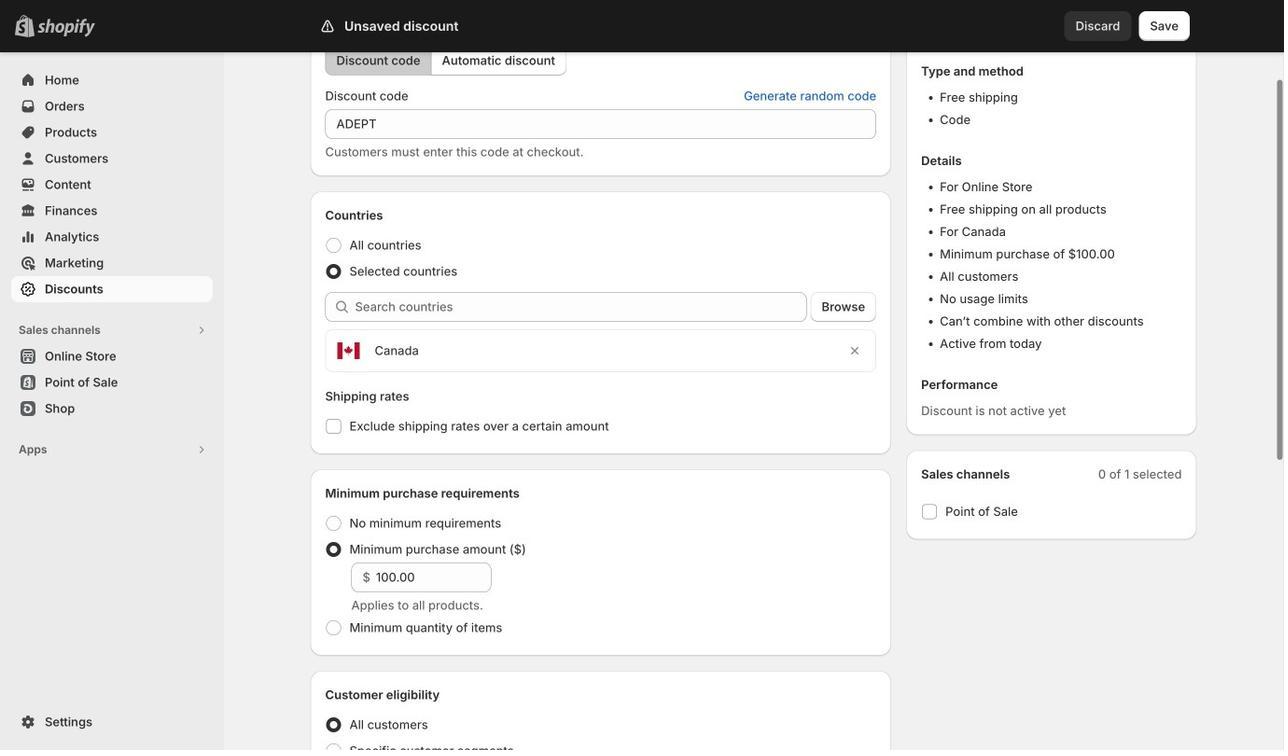 Task type: describe. For each thing, give the bounding box(es) containing it.
shopify image
[[37, 18, 95, 37]]



Task type: vqa. For each thing, say whether or not it's contained in the screenshot.
0.00 text field
yes



Task type: locate. For each thing, give the bounding box(es) containing it.
0.00 text field
[[376, 563, 491, 593]]

Search countries text field
[[355, 292, 807, 322]]

None text field
[[325, 109, 877, 139]]



